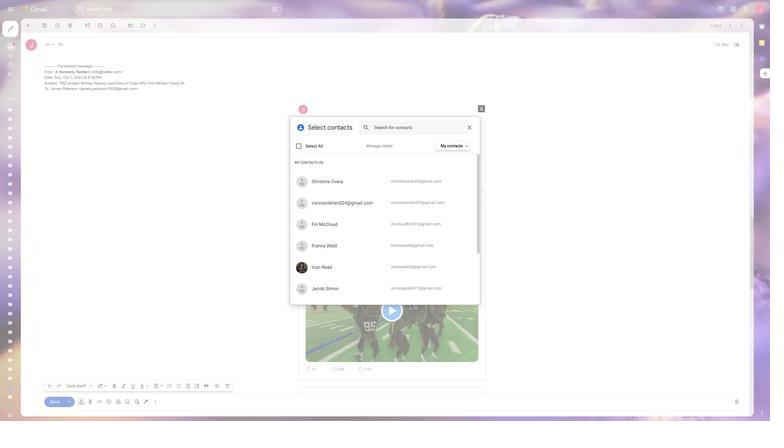 Task type: describe. For each thing, give the bounding box(es) containing it.
britney spears launches on cops who did welfare check after dancing with knives
[[306, 152, 475, 164]]

posted:
[[68, 81, 80, 85]]

sun,
[[54, 75, 62, 80]]

61
[[311, 368, 316, 372]]

af...
[[180, 81, 187, 85]]

who inside britney spears launches on cops who did welfare check after dancing with knives
[[386, 152, 397, 158]]

@sportscenter
[[325, 225, 353, 230]]

even
[[321, 238, 335, 244]]

version
[[428, 238, 451, 244]]

x
[[55, 70, 58, 74]]

to link
[[58, 42, 63, 47]]

<james.peterson1902@gmail.com>
[[79, 87, 138, 91]]

bcc link
[[722, 41, 729, 48]]

search mail image
[[76, 4, 86, 14]]

1,
[[70, 75, 73, 80]]

back to inbox image
[[25, 23, 31, 28]]

220 link
[[338, 368, 344, 372]]

who inside ---------- forwarded message --------- from: x (formerly twitter) <info@twitter.com> date: sun, oct 1, 2023 at 8:35 pm subject: tmz posted: britney spears launches on cops who did welfare check af... to: james peterson <james.peterson1902@gmail.com>
[[139, 81, 147, 85]]

8:35 pm
[[88, 75, 101, 80]]

spears inside ---------- forwarded message --------- from: x (formerly twitter) <info@twitter.com> date: sun, oct 1, 2023 at 8:35 pm subject: tmz posted: britney spears launches on cops who did welfare check af... to: james peterson <james.peterson1902@gmail.com>
[[94, 81, 106, 85]]

espn reposted link
[[299, 190, 485, 209]]

to:
[[44, 87, 49, 91]]

story
[[409, 238, 427, 244]]

james
[[50, 87, 61, 91]]

1 the from the left
[[349, 238, 360, 244]]

check inside ---------- forwarded message --------- from: x (formerly twitter) <info@twitter.com> date: sun, oct 1, 2023 at 8:35 pm subject: tmz posted: britney spears launches on cops who did welfare check af... to: james peterson <james.peterson1902@gmail.com>
[[169, 81, 179, 85]]

10 - from the left
[[56, 64, 57, 68]]

7 - from the left
[[52, 64, 53, 68]]

add to tasks image
[[110, 23, 116, 28]]

report spam image
[[54, 23, 60, 28]]

newer image
[[727, 23, 733, 28]]

check inside britney spears launches on cops who did welfare check after dancing with knives
[[427, 152, 442, 158]]

subject:
[[44, 81, 58, 85]]

2.3k
[[364, 368, 372, 372]]

they even got the celly in the toy story version
[[306, 238, 453, 244]]

<info@twitter.com>
[[91, 70, 123, 74]]

celly
[[361, 238, 377, 244]]

sportscenter
[[325, 220, 354, 225]]

2 the from the left
[[385, 238, 396, 244]]

spears inside britney spears launches on cops who did welfare check after dancing with knives
[[323, 152, 340, 158]]

dancing
[[455, 152, 475, 158]]

toy
[[397, 238, 407, 244]]

advanced search options image
[[269, 3, 280, 15]]

espn reposted
[[319, 197, 343, 201]]

reply image
[[306, 366, 311, 372]]

after
[[443, 152, 454, 158]]

britney inside ---------- forwarded message --------- from: x (formerly twitter) <info@twitter.com> date: sun, oct 1, 2023 at 8:35 pm subject: tmz posted: britney spears launches on cops who did welfare check af... to: james peterson <james.peterson1902@gmail.com>
[[81, 81, 93, 85]]

2023
[[74, 75, 83, 80]]

13 - from the left
[[96, 64, 97, 68]]

6 - from the left
[[51, 64, 52, 68]]

bcc
[[722, 42, 729, 47]]

they
[[306, 238, 320, 244]]



Task type: vqa. For each thing, say whether or not it's contained in the screenshot.
Barb,
no



Task type: locate. For each thing, give the bounding box(es) containing it.
1 vertical spatial spears
[[323, 152, 340, 158]]

18 - from the left
[[102, 64, 103, 68]]

0 vertical spatial cops
[[129, 81, 138, 85]]

reposted
[[329, 197, 343, 201]]

2.3k link
[[364, 368, 372, 372]]

from:
[[44, 70, 54, 74]]

who
[[139, 81, 147, 85], [386, 152, 397, 158]]

cc link
[[716, 41, 721, 48]]

twitter)
[[76, 70, 89, 74]]

1 vertical spatial cops
[[373, 152, 385, 158]]

14 - from the left
[[97, 64, 98, 68]]

espn
[[319, 197, 328, 201]]

-
[[44, 64, 46, 68], [46, 64, 47, 68], [47, 64, 48, 68], [48, 64, 49, 68], [49, 64, 51, 68], [51, 64, 52, 68], [52, 64, 53, 68], [53, 64, 54, 68], [54, 64, 56, 68], [56, 64, 57, 68], [93, 64, 95, 68], [95, 64, 96, 68], [96, 64, 97, 68], [97, 64, 98, 68], [98, 64, 100, 68], [100, 64, 101, 68], [101, 64, 102, 68], [102, 64, 103, 68], [103, 64, 105, 68]]

the right in on the bottom left
[[385, 238, 396, 244]]

welfare inside ---------- forwarded message --------- from: x (formerly twitter) <info@twitter.com> date: sun, oct 1, 2023 at 8:35 pm subject: tmz posted: britney spears launches on cops who did welfare check af... to: james peterson <james.peterson1902@gmail.com>
[[155, 81, 168, 85]]

launches inside ---------- forwarded message --------- from: x (formerly twitter) <info@twitter.com> date: sun, oct 1, 2023 at 8:35 pm subject: tmz posted: britney spears launches on cops who did welfare check af... to: james peterson <james.peterson1902@gmail.com>
[[107, 81, 123, 85]]

settings image
[[730, 6, 737, 13]]

1 horizontal spatial on
[[365, 152, 371, 158]]

8 - from the left
[[53, 64, 54, 68]]

delete image
[[67, 23, 73, 28]]

0 horizontal spatial did
[[148, 81, 154, 85]]

navigation
[[0, 19, 70, 422]]

spears
[[94, 81, 106, 85], [323, 152, 340, 158]]

check left "after"
[[427, 152, 442, 158]]

1 horizontal spatial did
[[398, 152, 406, 158]]

did inside britney spears launches on cops who did welfare check after dancing with knives
[[398, 152, 406, 158]]

1 - from the left
[[44, 64, 46, 68]]

tmz
[[59, 81, 67, 85]]

1 horizontal spatial welfare
[[408, 152, 426, 158]]

did inside ---------- forwarded message --------- from: x (formerly twitter) <info@twitter.com> date: sun, oct 1, 2023 at 8:35 pm subject: tmz posted: britney spears launches on cops who did welfare check af... to: james peterson <james.peterson1902@gmail.com>
[[148, 81, 154, 85]]

7
[[711, 23, 712, 28]]

5 - from the left
[[49, 64, 51, 68]]

17 - from the left
[[101, 64, 102, 68]]

with
[[306, 158, 315, 164]]

19 - from the left
[[103, 64, 105, 68]]

britney spears launches on cops who did welfare check after dancing with knives link
[[299, 123, 485, 183]]

welfare inside britney spears launches on cops who did welfare check after dancing with knives
[[408, 152, 426, 158]]

to
[[58, 42, 63, 47]]

did
[[148, 81, 154, 85], [398, 152, 406, 158]]

1 vertical spatial on
[[365, 152, 371, 158]]

0 horizontal spatial britney
[[81, 81, 93, 85]]

12 - from the left
[[95, 64, 96, 68]]

check
[[169, 81, 179, 85], [427, 152, 442, 158]]

forwarded
[[58, 64, 76, 68]]

the right 'got' at the bottom
[[349, 238, 360, 244]]

espn's avatar image
[[306, 194, 316, 203]]

sportscenter's video image
[[306, 261, 478, 361]]

None search field
[[74, 2, 283, 16]]

1 horizontal spatial spears
[[323, 152, 340, 158]]

3 - from the left
[[47, 64, 48, 68]]

cops
[[129, 81, 138, 85], [373, 152, 385, 158]]

0 vertical spatial who
[[139, 81, 147, 85]]

1 vertical spatial launches
[[341, 152, 364, 158]]

0 horizontal spatial launches
[[107, 81, 123, 85]]

cc bcc
[[716, 42, 729, 47]]

cops inside britney spears launches on cops who did welfare check after dancing with knives
[[373, 152, 385, 158]]

0 horizontal spatial the
[[349, 238, 360, 244]]

63
[[718, 23, 721, 28]]

the
[[349, 238, 360, 244], [385, 238, 396, 244]]

older image
[[739, 23, 745, 28]]

message
[[77, 64, 92, 68]]

in
[[379, 238, 384, 244]]

0 vertical spatial spears
[[94, 81, 106, 85]]

1 horizontal spatial check
[[427, 152, 442, 158]]

0 horizontal spatial cops
[[129, 81, 138, 85]]

---------- forwarded message --------- from: x (formerly twitter) <info@twitter.com> date: sun, oct 1, 2023 at 8:35 pm subject: tmz posted: britney spears launches on cops who did welfare check af... to: james peterson <james.peterson1902@gmail.com>
[[44, 64, 187, 91]]

0 horizontal spatial check
[[169, 81, 179, 85]]

knives
[[316, 158, 332, 164]]

spears down 8:35 pm
[[94, 81, 106, 85]]

1 horizontal spatial cops
[[373, 152, 385, 158]]

7 of 63
[[711, 23, 721, 28]]

0 horizontal spatial on
[[124, 81, 128, 85]]

like image
[[358, 366, 364, 372]]

got
[[337, 238, 348, 244]]

(formerly
[[59, 70, 75, 74]]

oct
[[63, 75, 69, 80]]

0 vertical spatial launches
[[107, 81, 123, 85]]

0 vertical spatial check
[[169, 81, 179, 85]]

220
[[338, 368, 344, 372]]

1 horizontal spatial the
[[385, 238, 396, 244]]

on
[[124, 81, 128, 85], [365, 152, 371, 158]]

launches
[[107, 81, 123, 85], [341, 152, 364, 158]]

0 horizontal spatial welfare
[[155, 81, 168, 85]]

date:
[[44, 75, 53, 80]]

2 - from the left
[[46, 64, 47, 68]]

welfare
[[155, 81, 168, 85], [408, 152, 426, 158]]

#atlvsjax
[[306, 251, 333, 257]]

on inside ---------- forwarded message --------- from: x (formerly twitter) <info@twitter.com> date: sun, oct 1, 2023 at 8:35 pm subject: tmz posted: britney spears launches on cops who did welfare check af... to: james peterson <james.peterson1902@gmail.com>
[[124, 81, 128, 85]]

11 - from the left
[[93, 64, 95, 68]]

tmz's avatar image
[[306, 130, 322, 146]]

peterson
[[63, 87, 78, 91]]

cc
[[716, 42, 721, 47]]

0 vertical spatial did
[[148, 81, 154, 85]]

4 - from the left
[[48, 64, 49, 68]]

1 vertical spatial welfare
[[408, 152, 426, 158]]

snooze image
[[97, 23, 103, 28]]

1 horizontal spatial who
[[386, 152, 397, 158]]

launches inside britney spears launches on cops who did welfare check after dancing with knives
[[341, 152, 364, 158]]

britney up with
[[306, 152, 322, 158]]

1 vertical spatial who
[[386, 152, 397, 158]]

1 horizontal spatial britney
[[306, 152, 322, 158]]

check left the af...
[[169, 81, 179, 85]]

1 vertical spatial check
[[427, 152, 442, 158]]

1 vertical spatial did
[[398, 152, 406, 158]]

1 vertical spatial britney
[[306, 152, 322, 158]]

9 - from the left
[[54, 64, 56, 68]]

0 vertical spatial britney
[[81, 81, 93, 85]]

retweet image
[[332, 366, 338, 372]]

britney
[[81, 81, 93, 85], [306, 152, 322, 158]]

archive image
[[42, 23, 48, 28]]

at
[[84, 75, 87, 80]]

15 - from the left
[[98, 64, 100, 68]]

1 horizontal spatial launches
[[341, 152, 364, 158]]

sportscenter's avatar image
[[306, 216, 322, 232]]

0 horizontal spatial who
[[139, 81, 147, 85]]

britney down at
[[81, 81, 93, 85]]

cops inside ---------- forwarded message --------- from: x (formerly twitter) <info@twitter.com> date: sun, oct 1, 2023 at 8:35 pm subject: tmz posted: britney spears launches on cops who did welfare check af... to: james peterson <james.peterson1902@gmail.com>
[[129, 81, 138, 85]]

0 vertical spatial welfare
[[155, 81, 168, 85]]

Message Body text field
[[44, 52, 740, 422]]

on inside britney spears launches on cops who did welfare check after dancing with knives
[[365, 152, 371, 158]]

0 vertical spatial on
[[124, 81, 128, 85]]

0 horizontal spatial spears
[[94, 81, 106, 85]]

sportscenter @sportscenter
[[325, 220, 354, 230]]

spears up knives
[[323, 152, 340, 158]]

tab list
[[754, 19, 770, 401]]

61 link
[[311, 368, 316, 372]]

britney inside britney spears launches on cops who did welfare check after dancing with knives
[[306, 152, 322, 158]]

16 - from the left
[[100, 64, 101, 68]]

of
[[713, 23, 717, 28]]



